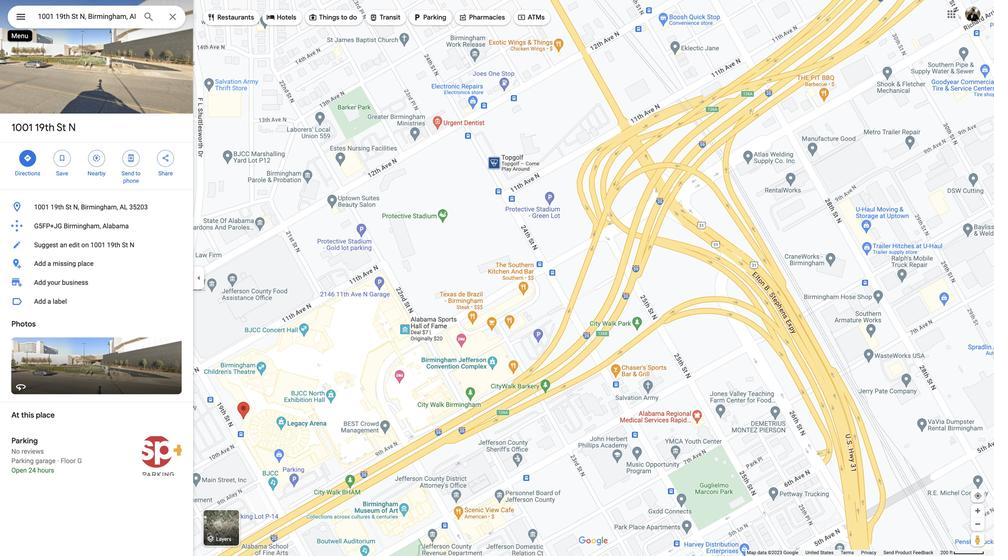 Task type: describe. For each thing, give the bounding box(es) containing it.
missing
[[53, 260, 76, 268]]

data
[[758, 550, 767, 556]]

g5fp+jg
[[34, 222, 62, 230]]

ft
[[950, 550, 953, 556]]

layers
[[216, 537, 232, 543]]

states
[[821, 550, 834, 556]]

24
[[28, 467, 36, 475]]

0 vertical spatial n
[[68, 121, 76, 134]]

feedback
[[914, 550, 934, 556]]

google
[[784, 550, 799, 556]]


[[161, 153, 170, 163]]

st for n
[[57, 121, 66, 134]]

at this place
[[11, 411, 55, 420]]

add for add a label
[[34, 298, 46, 306]]

hours
[[38, 467, 54, 475]]

label
[[53, 298, 67, 306]]

 button
[[8, 6, 34, 30]]

transit
[[380, 13, 401, 22]]

united states button
[[806, 550, 834, 557]]

 restaurants
[[207, 12, 254, 22]]

19th inside button
[[107, 241, 120, 249]]

to inside send to phone
[[136, 170, 141, 177]]

1001 inside button
[[91, 241, 105, 249]]

send for send to phone
[[122, 170, 134, 177]]

phone
[[123, 178, 139, 185]]

united
[[806, 550, 819, 556]]


[[309, 12, 317, 22]]

send product feedback button
[[884, 550, 934, 557]]

1 vertical spatial parking
[[11, 436, 38, 446]]


[[266, 12, 275, 22]]

on
[[81, 241, 89, 249]]

place inside button
[[78, 260, 94, 268]]

200 ft button
[[941, 550, 985, 556]]


[[413, 12, 422, 22]]

hotels
[[277, 13, 297, 22]]

zoom in image
[[975, 508, 982, 515]]

 pharmacies
[[459, 12, 505, 22]]

united states
[[806, 550, 834, 556]]

suggest an edit on 1001 19th st n
[[34, 241, 134, 249]]

1001 19th st n, birmingham, al 35203
[[34, 203, 148, 211]]

st for n,
[[66, 203, 72, 211]]

35203
[[129, 203, 148, 211]]

1001 19th st n
[[11, 121, 76, 134]]

birmingham, inside button
[[81, 203, 118, 211]]

g5fp+jg birmingham, alabama button
[[0, 217, 193, 235]]


[[15, 10, 27, 24]]

1001 for 1001 19th st n
[[11, 121, 33, 134]]


[[23, 153, 32, 163]]

alabama
[[103, 222, 129, 230]]

zoom out image
[[975, 521, 982, 528]]

none field inside 1001 19th st n, birmingham, al 35203 field
[[38, 11, 135, 22]]

©2023
[[768, 550, 783, 556]]

a for missing
[[48, 260, 51, 268]]

send to phone
[[122, 170, 141, 185]]


[[518, 12, 526, 22]]

show street view coverage image
[[971, 533, 985, 547]]

open
[[11, 467, 27, 475]]

do
[[349, 13, 357, 22]]

g5fp+jg birmingham, alabama
[[34, 222, 129, 230]]

restaurants
[[217, 13, 254, 22]]

floor
[[61, 457, 76, 465]]

19th for n,
[[51, 203, 64, 211]]

suggest an edit on 1001 19th st n button
[[0, 235, 193, 254]]

map
[[747, 550, 757, 556]]

actions for 1001 19th st n region
[[0, 142, 193, 190]]

to inside  things to do
[[341, 13, 348, 22]]

google maps element
[[0, 0, 995, 557]]

add your business link
[[0, 273, 193, 292]]

 things to do
[[309, 12, 357, 22]]

n inside button
[[130, 241, 134, 249]]

this
[[21, 411, 34, 420]]


[[459, 12, 467, 22]]

reviews
[[22, 448, 44, 456]]

1 vertical spatial place
[[36, 411, 55, 420]]

add a label
[[34, 298, 67, 306]]


[[127, 153, 135, 163]]


[[207, 12, 216, 22]]

add for add your business
[[34, 279, 46, 287]]

your
[[48, 279, 60, 287]]



Task type: locate. For each thing, give the bounding box(es) containing it.
to left do
[[341, 13, 348, 22]]

product
[[896, 550, 912, 556]]

0 vertical spatial st
[[57, 121, 66, 134]]

send left product
[[884, 550, 895, 556]]

0 vertical spatial a
[[48, 260, 51, 268]]

to up the phone in the top of the page
[[136, 170, 141, 177]]

st left "n,"
[[66, 203, 72, 211]]

 search field
[[8, 6, 186, 30]]

add down suggest
[[34, 260, 46, 268]]

add a missing place
[[34, 260, 94, 268]]

1001
[[11, 121, 33, 134], [34, 203, 49, 211], [91, 241, 105, 249]]

0 horizontal spatial send
[[122, 170, 134, 177]]

share
[[158, 170, 173, 177]]

1 vertical spatial birmingham,
[[64, 222, 101, 230]]

 transit
[[370, 12, 401, 22]]

birmingham, inside button
[[64, 222, 101, 230]]

footer
[[747, 550, 941, 557]]

1 add from the top
[[34, 260, 46, 268]]

st down 'alabama'
[[122, 241, 128, 249]]

0 vertical spatial parking
[[423, 13, 447, 22]]

nearby
[[88, 170, 106, 177]]

send inside send to phone
[[122, 170, 134, 177]]

add a label button
[[0, 292, 193, 311]]

1 horizontal spatial send
[[884, 550, 895, 556]]

send inside button
[[884, 550, 895, 556]]

1 vertical spatial 19th
[[51, 203, 64, 211]]

directions
[[15, 170, 40, 177]]

birmingham, up g5fp+jg birmingham, alabama button
[[81, 203, 118, 211]]

terms button
[[841, 550, 855, 557]]

n up actions for 1001 19th st n region
[[68, 121, 76, 134]]

0 vertical spatial place
[[78, 260, 94, 268]]

1001 inside button
[[34, 203, 49, 211]]

parking up 'reviews'
[[11, 436, 38, 446]]

parking up open at bottom left
[[11, 457, 34, 465]]

things
[[319, 13, 340, 22]]

 hotels
[[266, 12, 297, 22]]

birmingham, up suggest an edit on 1001 19th st n
[[64, 222, 101, 230]]

g
[[77, 457, 82, 465]]

1 vertical spatial add
[[34, 279, 46, 287]]

place
[[78, 260, 94, 268], [36, 411, 55, 420]]

suggest
[[34, 241, 58, 249]]

privacy
[[862, 550, 877, 556]]

1001 19th st n, birmingham, al 35203 button
[[0, 198, 193, 217]]

0 vertical spatial send
[[122, 170, 134, 177]]

1001 up 
[[11, 121, 33, 134]]

send
[[122, 170, 134, 177], [884, 550, 895, 556]]

add a missing place button
[[0, 254, 193, 273]]

privacy button
[[862, 550, 877, 557]]

add your business
[[34, 279, 88, 287]]

n down the '35203'
[[130, 241, 134, 249]]

0 horizontal spatial n
[[68, 121, 76, 134]]

atms
[[528, 13, 545, 22]]

a
[[48, 260, 51, 268], [48, 298, 51, 306]]

1 vertical spatial to
[[136, 170, 141, 177]]

photos
[[11, 319, 36, 329]]

business
[[62, 279, 88, 287]]

send product feedback
[[884, 550, 934, 556]]

0 vertical spatial to
[[341, 13, 348, 22]]

2 add from the top
[[34, 279, 46, 287]]

200
[[941, 550, 949, 556]]

al
[[120, 203, 128, 211]]

map data ©2023 google
[[747, 550, 799, 556]]

place right this
[[36, 411, 55, 420]]

2 vertical spatial st
[[122, 241, 128, 249]]

footer inside google maps element
[[747, 550, 941, 557]]

st up 
[[57, 121, 66, 134]]

1 horizontal spatial place
[[78, 260, 94, 268]]

n,
[[73, 203, 79, 211]]

19th for n
[[35, 121, 55, 134]]


[[92, 153, 101, 163]]

0 vertical spatial add
[[34, 260, 46, 268]]

1 vertical spatial 1001
[[34, 203, 49, 211]]

n
[[68, 121, 76, 134], [130, 241, 134, 249]]

collapse side panel image
[[194, 273, 204, 284]]

send for send product feedback
[[884, 550, 895, 556]]

terms
[[841, 550, 855, 556]]

1001 19th St N, Birmingham, AL 35203 field
[[8, 6, 186, 28]]

google account: andrew wills  
(andrew.wills@adept.ai) image
[[966, 7, 981, 22]]

2 vertical spatial parking
[[11, 457, 34, 465]]

1 horizontal spatial 1001
[[34, 203, 49, 211]]

parking inside  parking
[[423, 13, 447, 22]]

add left your
[[34, 279, 46, 287]]

1 vertical spatial st
[[66, 203, 72, 211]]

2 a from the top
[[48, 298, 51, 306]]

st inside 1001 19th st n, birmingham, al 35203 button
[[66, 203, 72, 211]]

200 ft
[[941, 550, 953, 556]]

2 vertical spatial 1001
[[91, 241, 105, 249]]

parking
[[423, 13, 447, 22], [11, 436, 38, 446], [11, 457, 34, 465]]

1001 19th st n main content
[[0, 0, 193, 557]]

1 vertical spatial send
[[884, 550, 895, 556]]

a for label
[[48, 298, 51, 306]]

at
[[11, 411, 19, 420]]

add left label
[[34, 298, 46, 306]]

place down on
[[78, 260, 94, 268]]

no
[[11, 448, 20, 456]]

to
[[341, 13, 348, 22], [136, 170, 141, 177]]

19th
[[35, 121, 55, 134], [51, 203, 64, 211], [107, 241, 120, 249]]

2 vertical spatial add
[[34, 298, 46, 306]]

1 vertical spatial a
[[48, 298, 51, 306]]

0 vertical spatial 19th
[[35, 121, 55, 134]]

1001 for 1001 19th st n, birmingham, al 35203
[[34, 203, 49, 211]]

0 horizontal spatial to
[[136, 170, 141, 177]]

 parking
[[413, 12, 447, 22]]

2 horizontal spatial 1001
[[91, 241, 105, 249]]

a left label
[[48, 298, 51, 306]]

st inside suggest an edit on 1001 19th st n button
[[122, 241, 128, 249]]

0 vertical spatial birmingham,
[[81, 203, 118, 211]]

footer containing map data ©2023 google
[[747, 550, 941, 557]]

0 horizontal spatial 1001
[[11, 121, 33, 134]]

add for add a missing place
[[34, 260, 46, 268]]

save
[[56, 170, 68, 177]]

show your location image
[[974, 492, 983, 501]]

add
[[34, 260, 46, 268], [34, 279, 46, 287], [34, 298, 46, 306]]

·
[[57, 457, 59, 465]]

None field
[[38, 11, 135, 22]]

parking no reviews parking garage · floor g open 24 hours
[[11, 436, 82, 475]]

a left "missing"
[[48, 260, 51, 268]]

send up the phone in the top of the page
[[122, 170, 134, 177]]

1 horizontal spatial n
[[130, 241, 134, 249]]

an
[[60, 241, 67, 249]]

1 a from the top
[[48, 260, 51, 268]]


[[370, 12, 378, 22]]

1 vertical spatial n
[[130, 241, 134, 249]]

parking right 
[[423, 13, 447, 22]]

0 horizontal spatial place
[[36, 411, 55, 420]]

birmingham,
[[81, 203, 118, 211], [64, 222, 101, 230]]


[[58, 153, 66, 163]]

3 add from the top
[[34, 298, 46, 306]]

garage
[[35, 457, 56, 465]]

2 vertical spatial 19th
[[107, 241, 120, 249]]

0 vertical spatial 1001
[[11, 121, 33, 134]]

1001 up g5fp+jg
[[34, 203, 49, 211]]

19th inside button
[[51, 203, 64, 211]]

edit
[[69, 241, 80, 249]]

1 horizontal spatial to
[[341, 13, 348, 22]]

1001 right on
[[91, 241, 105, 249]]

 atms
[[518, 12, 545, 22]]

pharmacies
[[469, 13, 505, 22]]



Task type: vqa. For each thing, say whether or not it's contained in the screenshot.
VA at left
no



